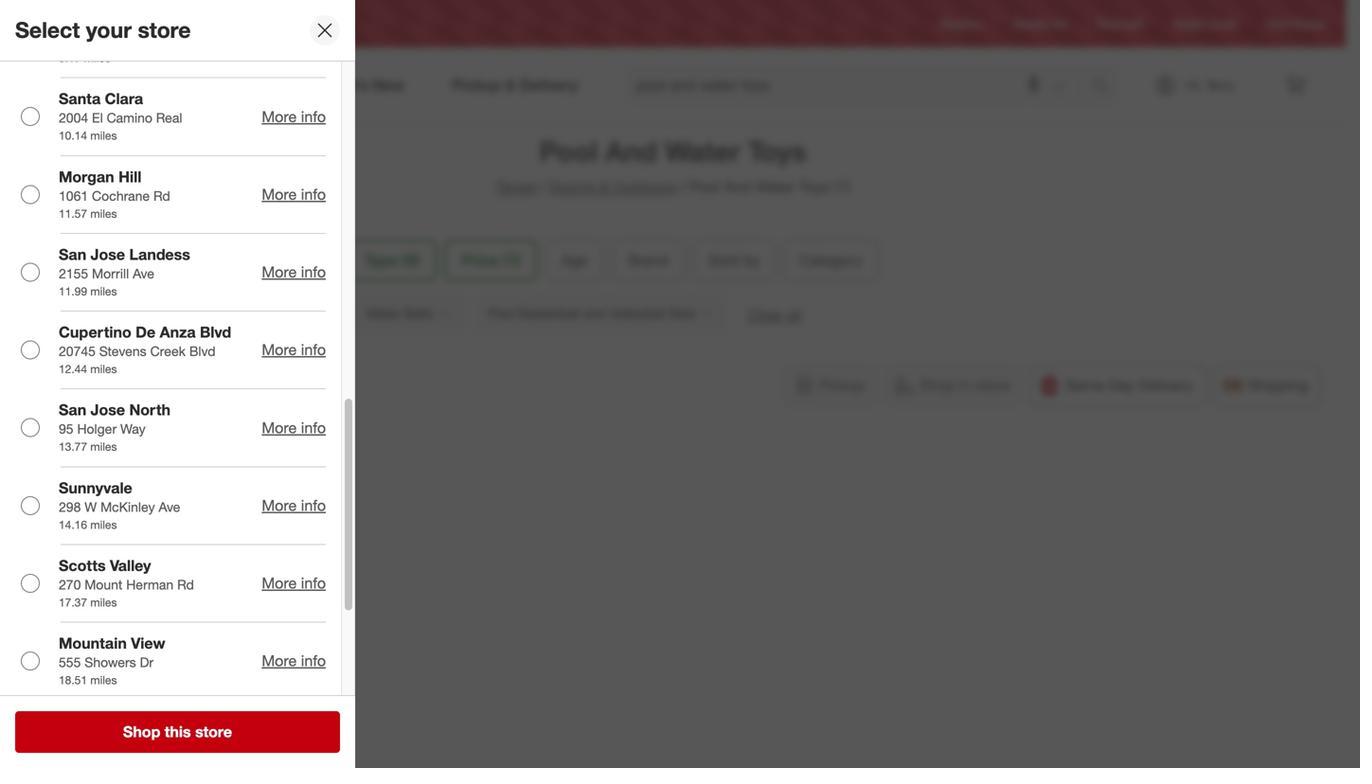 Task type: describe. For each thing, give the bounding box(es) containing it.
valley
[[110, 556, 151, 575]]

clara
[[105, 90, 143, 108]]

"pool
[[132, 376, 168, 394]]

el
[[92, 110, 103, 126]]

scotts
[[59, 556, 106, 575]]

pool and water toys target / sports & outdoors / pool and water toys (1)
[[495, 135, 851, 196]]

target inside pool and water toys target / sports & outdoors / pool and water toys (1)
[[495, 178, 537, 196]]

mount
[[85, 576, 123, 593]]

miles inside san jose landess 2155 morrill ave 11.99 miles
[[90, 284, 117, 298]]

more for san jose landess
[[262, 263, 297, 281]]

san jose landess 2155 morrill ave 11.99 miles
[[59, 245, 190, 298]]

miles inside cupertino de anza blvd 20745 stevens creek blvd 12.44 miles
[[90, 362, 117, 376]]

clear
[[747, 305, 783, 324]]

more info for santa clara
[[262, 107, 326, 126]]

more info link for san jose north
[[262, 418, 326, 437]]

category
[[800, 251, 862, 269]]

select your store
[[15, 17, 191, 43]]

weekly
[[1014, 17, 1050, 31]]

info for cupertino de anza blvd
[[301, 341, 326, 359]]

pool basketball and volleyball sets
[[488, 305, 695, 321]]

shop for shop in store
[[920, 376, 956, 394]]

rd inside morgan hill 1061 cochrane rd 11.57 miles
[[153, 187, 170, 204]]

category button
[[784, 240, 878, 281]]

anza
[[160, 323, 196, 342]]

herman
[[126, 576, 174, 593]]

mckinley
[[100, 499, 155, 515]]

creek
[[150, 343, 186, 360]]

ave inside san jose landess 2155 morrill ave 11.99 miles
[[133, 265, 154, 282]]

weekly ad link
[[1014, 16, 1067, 32]]

san jose oakridge
[[153, 17, 250, 31]]

1 vertical spatial toys
[[799, 178, 830, 196]]

miles inside san jose north 95 holger way 13.77 miles
[[90, 440, 117, 454]]

balls
[[404, 305, 433, 321]]

ave inside sunnyvale 298 w mckinley ave 14.16 miles
[[159, 499, 180, 515]]

real
[[156, 110, 182, 126]]

info for san jose north
[[301, 418, 326, 437]]

water
[[366, 305, 401, 321]]

target link
[[495, 178, 537, 196]]

circle
[[1207, 17, 1237, 31]]

morrill
[[92, 265, 129, 282]]

more info for scotts valley
[[262, 574, 326, 593]]

filter (5) button
[[25, 240, 140, 281]]

clear all
[[747, 305, 802, 324]]

sunnyvale 298 w mckinley ave 14.16 miles
[[59, 479, 180, 532]]

stevens
[[99, 343, 147, 360]]

type
[[364, 251, 398, 269]]

more info for morgan hill
[[262, 185, 326, 204]]

more info link for morgan hill
[[262, 185, 326, 204]]

store for shop in store
[[976, 376, 1010, 394]]

toys"
[[244, 376, 277, 394]]

(3)
[[402, 251, 420, 269]]

deals
[[260, 251, 301, 269]]

w
[[85, 499, 97, 515]]

toys
[[285, 305, 311, 321]]

(1) inside pool and water toys target / sports & outdoors / pool and water toys (1)
[[834, 178, 851, 196]]

deals (1)
[[260, 251, 323, 269]]

0 vertical spatial target
[[1173, 17, 1204, 31]]

target circle
[[1173, 17, 1237, 31]]

shipping
[[1248, 376, 1309, 394]]

select your store dialog
[[0, 0, 355, 768]]

&
[[600, 178, 609, 196]]

pickup button
[[784, 365, 877, 406]]

pickup
[[819, 376, 865, 394]]

way
[[120, 421, 146, 437]]

more info for mountain view
[[262, 652, 326, 670]]

shipping button
[[1213, 365, 1321, 406]]

san for oakridge
[[153, 17, 173, 31]]

jose for north
[[91, 401, 125, 419]]

more info for san jose north
[[262, 418, 326, 437]]

more for san jose north
[[262, 418, 297, 437]]

search
[[1083, 78, 1129, 96]]

info for morgan hill
[[301, 185, 326, 204]]

555
[[59, 654, 81, 671]]

camino
[[107, 110, 152, 126]]

stores
[[1292, 17, 1325, 31]]

more for santa clara
[[262, 107, 297, 126]]

store for shop this store
[[195, 723, 232, 741]]

2155
[[59, 265, 88, 282]]

sold by
[[709, 251, 760, 269]]

san for landess
[[59, 245, 86, 264]]

$150  –  $200
[[120, 305, 200, 321]]

miles inside scotts valley 270 mount herman rd 17.37 miles
[[90, 595, 117, 609]]

20745
[[59, 343, 96, 360]]

more info link for scotts valley
[[262, 574, 326, 593]]

price (1)
[[461, 251, 521, 269]]

volleyball
[[610, 305, 665, 321]]

13.77
[[59, 440, 87, 454]]

shop in store button
[[885, 365, 1023, 406]]

sports
[[550, 178, 595, 196]]

2 horizontal spatial water
[[756, 178, 795, 196]]

morgan hill 1061 cochrane rd 11.57 miles
[[59, 167, 170, 220]]

redcard
[[1098, 17, 1143, 31]]

scotts valley 270 mount herman rd 17.37 miles
[[59, 556, 194, 609]]

find
[[1267, 17, 1289, 31]]

jose for landess
[[91, 245, 125, 264]]

water balls button
[[352, 293, 466, 334]]

shop this store
[[123, 723, 232, 741]]

2 / from the left
[[681, 178, 686, 196]]

de
[[136, 323, 156, 342]]

and inside the 1 result for "pool and water toys"
[[173, 376, 198, 394]]

more info for sunnyvale
[[262, 496, 326, 515]]

sale
[[39, 305, 65, 321]]

sort button
[[148, 240, 236, 281]]



Task type: vqa. For each thing, say whether or not it's contained in the screenshot.
topmost of
no



Task type: locate. For each thing, give the bounding box(es) containing it.
oakridge
[[204, 17, 250, 31]]

san inside san jose north 95 holger way 13.77 miles
[[59, 401, 86, 419]]

5 more info link from the top
[[262, 418, 326, 437]]

1 vertical spatial san
[[59, 245, 86, 264]]

sort
[[190, 251, 219, 269]]

santa clara 2004 el camino real 10.14 miles
[[59, 90, 182, 143]]

more info link for sunnyvale
[[262, 496, 326, 515]]

miles down stevens
[[90, 362, 117, 376]]

all
[[787, 305, 802, 324]]

and up sold by
[[724, 178, 751, 196]]

dive toys
[[255, 305, 311, 321]]

same day delivery
[[1065, 376, 1194, 394]]

more info link for mountain view
[[262, 652, 326, 670]]

mountain view 555 showers dr 18.51 miles
[[59, 634, 165, 687]]

water balls
[[366, 305, 433, 321]]

1 more from the top
[[262, 107, 297, 126]]

1 vertical spatial jose
[[91, 245, 125, 264]]

1 result for "pool and water toys"
[[25, 370, 277, 396]]

san right your
[[153, 17, 173, 31]]

registry link
[[941, 16, 983, 32]]

santa
[[59, 90, 101, 108]]

1
[[25, 370, 37, 396]]

target
[[1173, 17, 1204, 31], [495, 178, 537, 196]]

2 horizontal spatial (1)
[[834, 178, 851, 196]]

san jose oakridge button
[[118, 7, 262, 41]]

1 more info from the top
[[262, 107, 326, 126]]

jose left oakridge
[[176, 17, 200, 31]]

1 vertical spatial blvd
[[189, 343, 216, 360]]

more info for san jose landess
[[262, 263, 326, 281]]

dive toys button
[[241, 293, 344, 334]]

2 vertical spatial store
[[195, 723, 232, 741]]

9.17 miles
[[59, 51, 111, 65]]

2 more info from the top
[[262, 185, 326, 204]]

shop left in
[[920, 376, 956, 394]]

and left volleyball
[[584, 305, 606, 321]]

pool up sports
[[539, 135, 598, 168]]

0 horizontal spatial ave
[[133, 265, 154, 282]]

miles inside sunnyvale 298 w mckinley ave 14.16 miles
[[90, 517, 117, 532]]

san inside dropdown button
[[153, 17, 173, 31]]

1 vertical spatial water
[[756, 178, 795, 196]]

1 horizontal spatial water
[[665, 135, 740, 168]]

2 horizontal spatial store
[[976, 376, 1010, 394]]

more info
[[262, 107, 326, 126], [262, 185, 326, 204], [262, 263, 326, 281], [262, 341, 326, 359], [262, 418, 326, 437], [262, 496, 326, 515], [262, 574, 326, 593], [262, 652, 326, 670]]

age
[[561, 251, 588, 269]]

ad
[[1053, 17, 1067, 31]]

brand button
[[612, 240, 685, 281]]

1 horizontal spatial pool
[[690, 178, 720, 196]]

(5)
[[108, 251, 125, 269]]

0 vertical spatial toys
[[748, 135, 807, 168]]

more for cupertino de anza blvd
[[262, 341, 297, 359]]

(1) right deals
[[305, 251, 323, 269]]

store for select your store
[[138, 17, 191, 43]]

shop inside button
[[123, 723, 160, 741]]

north
[[129, 401, 171, 419]]

miles down morrill
[[90, 284, 117, 298]]

san jose north 95 holger way 13.77 miles
[[59, 401, 171, 454]]

info for sunnyvale
[[301, 496, 326, 515]]

rd right cochrane
[[153, 187, 170, 204]]

$200
[[172, 305, 200, 321]]

0 vertical spatial blvd
[[200, 323, 231, 342]]

1 vertical spatial shop
[[123, 723, 160, 741]]

sold
[[709, 251, 739, 269]]

0 vertical spatial water
[[665, 135, 740, 168]]

0 vertical spatial rd
[[153, 187, 170, 204]]

pool basketball and volleyball sets button
[[474, 293, 728, 334]]

pool
[[539, 135, 598, 168], [690, 178, 720, 196]]

jose up holger
[[91, 401, 125, 419]]

jose inside san jose landess 2155 morrill ave 11.99 miles
[[91, 245, 125, 264]]

None radio
[[21, 263, 40, 282], [21, 341, 40, 360], [21, 418, 40, 437], [21, 652, 40, 671], [21, 263, 40, 282], [21, 341, 40, 360], [21, 418, 40, 437], [21, 652, 40, 671]]

rd inside scotts valley 270 mount herman rd 17.37 miles
[[177, 576, 194, 593]]

1 info from the top
[[301, 107, 326, 126]]

14.16
[[59, 517, 87, 532]]

/ right outdoors
[[681, 178, 686, 196]]

miles inside mountain view 555 showers dr 18.51 miles
[[90, 673, 117, 687]]

jose
[[176, 17, 200, 31], [91, 245, 125, 264], [91, 401, 125, 419]]

0 vertical spatial pool
[[539, 135, 598, 168]]

type (3)
[[364, 251, 420, 269]]

info for santa clara
[[301, 107, 326, 126]]

sale button
[[25, 293, 98, 334]]

san
[[153, 17, 173, 31], [59, 245, 86, 264], [59, 401, 86, 419]]

info for san jose landess
[[301, 263, 326, 281]]

water left toys"
[[202, 376, 240, 394]]

(1) right price
[[503, 251, 521, 269]]

info for mountain view
[[301, 652, 326, 670]]

6 more from the top
[[262, 496, 297, 515]]

shop for shop this store
[[123, 723, 160, 741]]

18.51
[[59, 673, 87, 687]]

blvd down the anza
[[189, 343, 216, 360]]

1 vertical spatial store
[[976, 376, 1010, 394]]

(1)
[[834, 178, 851, 196], [305, 251, 323, 269], [503, 251, 521, 269]]

2004
[[59, 110, 88, 126]]

8 more info link from the top
[[262, 652, 326, 670]]

/ right target link
[[541, 178, 546, 196]]

0 horizontal spatial rd
[[153, 187, 170, 204]]

more info for cupertino de anza blvd
[[262, 341, 326, 359]]

miles down holger
[[90, 440, 117, 454]]

1 vertical spatial rd
[[177, 576, 194, 593]]

5 info from the top
[[301, 418, 326, 437]]

info for scotts valley
[[301, 574, 326, 593]]

miles down showers
[[90, 673, 117, 687]]

san up 2155
[[59, 245, 86, 264]]

target left circle
[[1173, 17, 1204, 31]]

5 more from the top
[[262, 418, 297, 437]]

6 info from the top
[[301, 496, 326, 515]]

2 more info link from the top
[[262, 185, 326, 204]]

0 vertical spatial store
[[138, 17, 191, 43]]

298
[[59, 499, 81, 515]]

and
[[605, 135, 657, 168], [724, 178, 751, 196], [584, 305, 606, 321], [173, 376, 198, 394]]

0 horizontal spatial (1)
[[305, 251, 323, 269]]

5 more info from the top
[[262, 418, 326, 437]]

shop this store button
[[15, 711, 340, 753]]

0 horizontal spatial shop
[[123, 723, 160, 741]]

day
[[1109, 376, 1135, 394]]

rd right herman
[[177, 576, 194, 593]]

water up outdoors
[[665, 135, 740, 168]]

3 info from the top
[[301, 263, 326, 281]]

store right this
[[195, 723, 232, 741]]

for
[[110, 376, 128, 394]]

water inside the 1 result for "pool and water toys"
[[202, 376, 240, 394]]

and up outdoors
[[605, 135, 657, 168]]

1 horizontal spatial ave
[[159, 499, 180, 515]]

san for north
[[59, 401, 86, 419]]

swim central 60" inflatable swimming pool float toy - yellow/blue image
[[32, 447, 324, 739], [32, 447, 324, 739]]

7 more info from the top
[[262, 574, 326, 593]]

san inside san jose landess 2155 morrill ave 11.99 miles
[[59, 245, 86, 264]]

jose inside dropdown button
[[176, 17, 200, 31]]

same day delivery button
[[1030, 365, 1206, 406]]

shop inside 'button'
[[920, 376, 956, 394]]

more info link for santa clara
[[262, 107, 326, 126]]

8 more info from the top
[[262, 652, 326, 670]]

1 horizontal spatial store
[[195, 723, 232, 741]]

more for sunnyvale
[[262, 496, 297, 515]]

sets
[[669, 305, 695, 321]]

1 horizontal spatial target
[[1173, 17, 1204, 31]]

11.99
[[59, 284, 87, 298]]

0 horizontal spatial target
[[495, 178, 537, 196]]

select
[[15, 17, 80, 43]]

0 horizontal spatial pool
[[539, 135, 598, 168]]

miles down el
[[90, 128, 117, 143]]

san up 95
[[59, 401, 86, 419]]

registry
[[941, 17, 983, 31]]

1 more info link from the top
[[262, 107, 326, 126]]

toys
[[748, 135, 807, 168], [799, 178, 830, 196]]

ave down landess
[[133, 265, 154, 282]]

(1) for deals (1)
[[305, 251, 323, 269]]

(1) for price (1)
[[503, 251, 521, 269]]

$150
[[120, 305, 149, 321]]

8 info from the top
[[301, 652, 326, 670]]

more
[[262, 107, 297, 126], [262, 185, 297, 204], [262, 263, 297, 281], [262, 341, 297, 359], [262, 418, 297, 437], [262, 496, 297, 515], [262, 574, 297, 593], [262, 652, 297, 670]]

shop left this
[[123, 723, 160, 741]]

jose for oakridge
[[176, 17, 200, 31]]

dive
[[255, 305, 281, 321]]

1 horizontal spatial /
[[681, 178, 686, 196]]

6 more info from the top
[[262, 496, 326, 515]]

redcard link
[[1098, 16, 1143, 32]]

and inside button
[[584, 305, 606, 321]]

2 info from the top
[[301, 185, 326, 204]]

more info link for san jose landess
[[262, 263, 326, 281]]

4 more info link from the top
[[262, 341, 326, 359]]

95
[[59, 421, 73, 437]]

1061
[[59, 187, 88, 204]]

1 horizontal spatial rd
[[177, 576, 194, 593]]

None radio
[[21, 107, 40, 126], [21, 185, 40, 204], [21, 496, 40, 515], [21, 574, 40, 593], [21, 107, 40, 126], [21, 185, 40, 204], [21, 496, 40, 515], [21, 574, 40, 593]]

jose inside san jose north 95 holger way 13.77 miles
[[91, 401, 125, 419]]

11.57
[[59, 206, 87, 220]]

water
[[665, 135, 740, 168], [756, 178, 795, 196], [202, 376, 240, 394]]

store right in
[[976, 376, 1010, 394]]

0 vertical spatial shop
[[920, 376, 956, 394]]

ave right mckinley
[[159, 499, 180, 515]]

0 horizontal spatial /
[[541, 178, 546, 196]]

2 vertical spatial san
[[59, 401, 86, 419]]

4 more info from the top
[[262, 341, 326, 359]]

7 more info link from the top
[[262, 574, 326, 593]]

brand
[[628, 251, 669, 269]]

1 vertical spatial target
[[495, 178, 537, 196]]

more for mountain view
[[262, 652, 297, 670]]

basketball
[[518, 305, 580, 321]]

filter
[[67, 251, 103, 269]]

your
[[86, 17, 132, 43]]

4 more from the top
[[262, 341, 297, 359]]

miles down w
[[90, 517, 117, 532]]

landess
[[129, 245, 190, 264]]

more for scotts valley
[[262, 574, 297, 593]]

3 more from the top
[[262, 263, 297, 281]]

cupertino
[[59, 323, 131, 342]]

1 vertical spatial pool
[[690, 178, 720, 196]]

0 vertical spatial san
[[153, 17, 173, 31]]

8 more from the top
[[262, 652, 297, 670]]

miles inside morgan hill 1061 cochrane rd 11.57 miles
[[90, 206, 117, 220]]

cupertino de anza blvd 20745 stevens creek blvd 12.44 miles
[[59, 323, 231, 376]]

store inside shop in store 'button'
[[976, 376, 1010, 394]]

0 horizontal spatial water
[[202, 376, 240, 394]]

find stores
[[1267, 17, 1325, 31]]

1 horizontal spatial shop
[[920, 376, 956, 394]]

same
[[1065, 376, 1105, 394]]

clear all button
[[747, 304, 802, 326]]

1 horizontal spatial (1)
[[503, 251, 521, 269]]

6 more info link from the top
[[262, 496, 326, 515]]

(1) up "category"
[[834, 178, 851, 196]]

more for morgan hill
[[262, 185, 297, 204]]

7 info from the top
[[301, 574, 326, 593]]

sunnyvale
[[59, 479, 132, 497]]

more info link for cupertino de anza blvd
[[262, 341, 326, 359]]

miles down cochrane
[[90, 206, 117, 220]]

and right "pool
[[173, 376, 198, 394]]

miles down mount
[[90, 595, 117, 609]]

weekly ad
[[1014, 17, 1067, 31]]

showers
[[85, 654, 136, 671]]

pool
[[488, 305, 515, 321]]

miles inside santa clara 2004 el camino real 10.14 miles
[[90, 128, 117, 143]]

find stores link
[[1267, 16, 1325, 32]]

jose up morrill
[[91, 245, 125, 264]]

1 vertical spatial ave
[[159, 499, 180, 515]]

this
[[165, 723, 191, 741]]

outdoors
[[613, 178, 677, 196]]

blvd down $200
[[200, 323, 231, 342]]

filter (5)
[[67, 251, 125, 269]]

store inside shop this store button
[[195, 723, 232, 741]]

2 vertical spatial jose
[[91, 401, 125, 419]]

miles right the 9.17 on the top of page
[[84, 51, 111, 65]]

9.17
[[59, 51, 81, 65]]

2 more from the top
[[262, 185, 297, 204]]

3 more info link from the top
[[262, 263, 326, 281]]

0 vertical spatial jose
[[176, 17, 200, 31]]

search button
[[1083, 64, 1129, 110]]

What can we help you find? suggestions appear below search field
[[625, 64, 1096, 106]]

4 info from the top
[[301, 341, 326, 359]]

0 horizontal spatial store
[[138, 17, 191, 43]]

3 more info from the top
[[262, 263, 326, 281]]

target left sports
[[495, 178, 537, 196]]

2 vertical spatial water
[[202, 376, 240, 394]]

$150  –  $200 button
[[106, 293, 233, 334]]

target circle link
[[1173, 16, 1237, 32]]

store right your
[[138, 17, 191, 43]]

7 more from the top
[[262, 574, 297, 593]]

water up by
[[756, 178, 795, 196]]

1 / from the left
[[541, 178, 546, 196]]

pool right outdoors
[[690, 178, 720, 196]]

0 vertical spatial ave
[[133, 265, 154, 282]]



